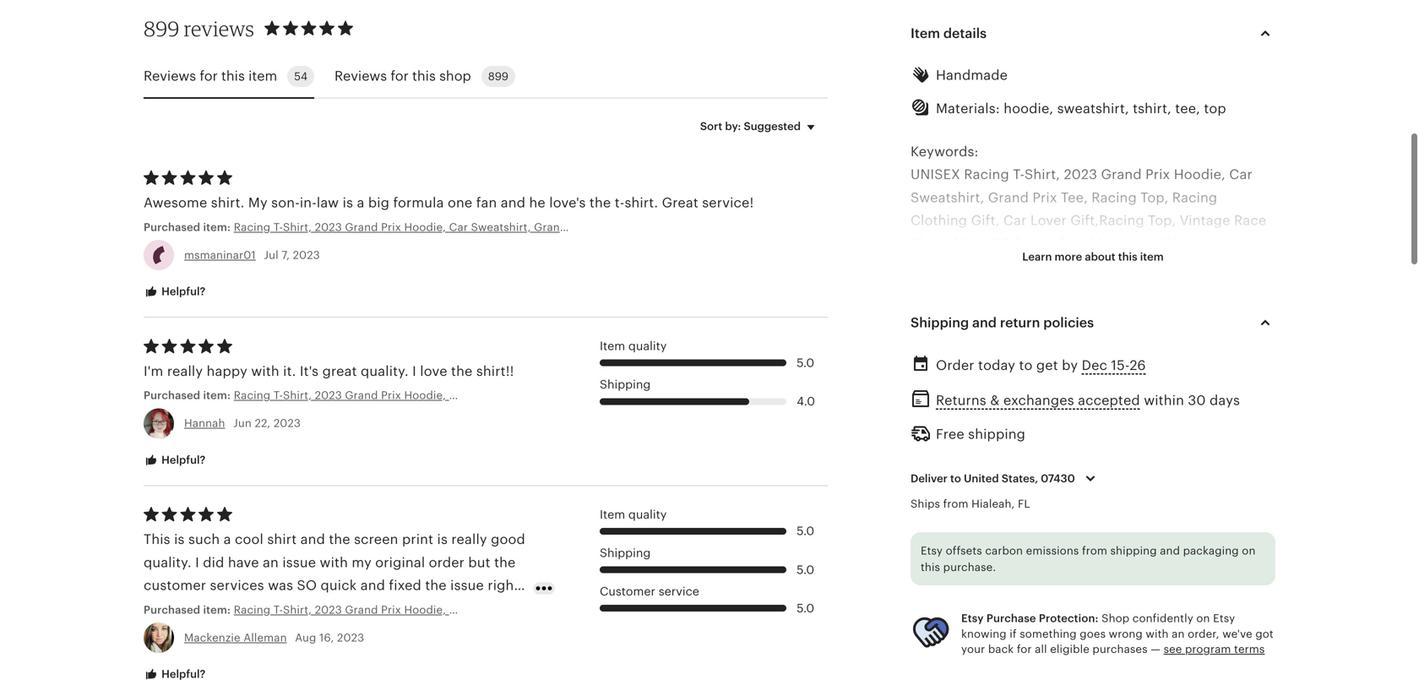 Task type: vqa. For each thing, say whether or not it's contained in the screenshot.
the middle "for"
no



Task type: describe. For each thing, give the bounding box(es) containing it.
and left he
[[501, 195, 526, 210]]

item: for really
[[203, 389, 231, 402]]

carbon
[[985, 545, 1023, 557]]

is right 'law'
[[343, 195, 353, 210]]

0 vertical spatial to
[[1019, 358, 1033, 373]]

automobile
[[911, 259, 987, 274]]

2 - from the left
[[916, 305, 920, 320]]

unisex inside quality this t-shirt is a unisex t-shirt with a vintage illustration and it feels soft and light, with just the right amount of stretch. it features a crew neck, pre-shrunk fabric and side-seamed fit.
[[1012, 374, 1062, 389]]

clothing
[[911, 213, 968, 228]]

happy
[[207, 364, 248, 379]]

right inside quality this t-shirt is a unisex t-shirt with a vintage illustration and it feels soft and light, with just the right amount of stretch. it features a crew neck, pre-shrunk fabric and side-seamed fit.
[[1167, 397, 1198, 412]]

features
[[978, 420, 1032, 435]]

38 - from the left
[[1089, 305, 1094, 320]]

neck,
[[1083, 420, 1118, 435]]

the down packaging
[[1200, 558, 1222, 573]]

3 helpful? button from the top
[[131, 659, 218, 690]]

31 - from the left
[[1055, 305, 1060, 320]]

54
[[294, 70, 308, 83]]

1 - from the left
[[911, 305, 916, 320]]

fit.
[[998, 443, 1016, 458]]

48 - from the left
[[1137, 305, 1142, 320]]

1 horizontal spatial i
[[412, 364, 416, 379]]

tab list containing reviews for this item
[[144, 56, 828, 99]]

and left it
[[911, 397, 936, 412]]

0 horizontal spatial issue
[[283, 555, 316, 570]]

the up "knowing"
[[971, 604, 993, 619]]

quality. inside this is such a cool shirt and the screen print is really good quality. i did have an issue with my original order but the customer services was so quick and fixed the issue right away. would recommend!!
[[144, 555, 192, 570]]

hannah
[[184, 417, 225, 430]]

etsy inside shop confidently on etsy knowing if something goes wrong with an order, we've got your back for all eligible purchases —
[[1214, 612, 1236, 625]]

choose
[[965, 558, 1015, 573]]

purchased item: for really
[[144, 389, 234, 402]]

t- inside find your size please find the fitting guide in the pictures to determine your size. pro tip: choose the best size by comparing the measurements of your favorite t-shirt with the ones listed on the chart.
[[1116, 581, 1128, 596]]

reviews for reviews for this shop
[[335, 68, 387, 84]]

this inside the etsy offsets carbon emissions from shipping and packaging on this purchase.
[[921, 561, 940, 574]]

item quality for 5.0
[[600, 508, 667, 521]]

illustration
[[1205, 374, 1275, 389]]

with inside shop confidently on etsy knowing if something goes wrong with an order, we've got your back for all eligible purchases —
[[1146, 628, 1169, 640]]

for inside shop confidently on etsy knowing if something goes wrong with an order, we've got your back for all eligible purchases —
[[1017, 643, 1032, 656]]

t- inside keywords: unisex racing t-shirt, 2023 grand prix hoodie, car sweatshirt, grand prix tee, racing top, racing clothing gift, car lover gift,racing top,  vintage race shirt , moto gp poster top, motosport clothing, , automobile race poster top,
[[1013, 167, 1025, 182]]

4 5.0 from the top
[[797, 602, 815, 615]]

0 horizontal spatial shipping
[[968, 427, 1026, 442]]

this inside quality this t-shirt is a unisex t-shirt with a vintage illustration and it feels soft and light, with just the right amount of stretch. it features a crew neck, pre-shrunk fabric and side-seamed fit.
[[911, 374, 938, 389]]

etsy purchase protection:
[[962, 612, 1099, 625]]

43 - from the left
[[1113, 305, 1118, 320]]

reviews
[[184, 16, 254, 41]]

best
[[1044, 558, 1072, 573]]

your
[[946, 489, 984, 504]]

2 horizontal spatial racing
[[1173, 190, 1218, 205]]

is left such
[[174, 532, 185, 547]]

shop confidently on etsy knowing if something goes wrong with an order, we've got your back for all eligible purchases —
[[962, 612, 1274, 656]]

and right soft
[[1016, 397, 1041, 412]]

of inside quality this t-shirt is a unisex t-shirt with a vintage illustration and it feels soft and light, with just the right amount of stretch. it features a crew neck, pre-shrunk fabric and side-seamed fit.
[[1256, 397, 1269, 412]]

offsets
[[946, 545, 982, 557]]

24 - from the left
[[1022, 305, 1026, 320]]

i inside this is such a cool shirt and the screen print is really good quality. i did have an issue with my original order but the customer services was so quick and fixed the issue right away. would recommend!!
[[195, 555, 199, 570]]

order
[[429, 555, 465, 570]]

1 vertical spatial your
[[1029, 581, 1059, 596]]

3 5.0 from the top
[[797, 563, 815, 577]]

ones
[[1220, 581, 1252, 596]]

shipping inside dropdown button
[[911, 315, 969, 330]]

1 , from the left
[[946, 236, 950, 251]]

purchases
[[1093, 643, 1148, 656]]

1 horizontal spatial issue
[[450, 578, 484, 593]]

so
[[297, 578, 317, 593]]

6 - from the left
[[935, 305, 940, 320]]

handmade
[[936, 68, 1008, 83]]

big
[[368, 195, 390, 210]]

top
[[1204, 101, 1227, 116]]

t- inside quality this t-shirt is a unisex t-shirt with a vintage illustration and it feels soft and light, with just the right amount of stretch. it features a crew neck, pre-shrunk fabric and side-seamed fit.
[[941, 374, 953, 389]]

alleman
[[244, 632, 287, 644]]

to inside find your size please find the fitting guide in the pictures to determine your size. pro tip: choose the best size by comparing the measurements of your favorite t-shirt with the ones listed on the chart.
[[1195, 512, 1209, 527]]

side-
[[911, 443, 943, 458]]

law
[[317, 195, 339, 210]]

for for shop
[[391, 68, 409, 84]]

this left shop
[[412, 68, 436, 84]]

1 horizontal spatial racing
[[1092, 190, 1137, 205]]

love
[[420, 364, 448, 379]]

returns
[[936, 393, 987, 408]]

helpful? button for i'm
[[131, 445, 218, 476]]

top, down the lover
[[1059, 236, 1087, 251]]

the left screen
[[329, 532, 350, 547]]

purchased for awesome
[[144, 221, 200, 233]]

fabric
[[1197, 420, 1235, 435]]

27 - from the left
[[1036, 305, 1041, 320]]

comparing
[[1125, 558, 1197, 573]]

0 vertical spatial your
[[982, 535, 1012, 550]]

chart.
[[996, 604, 1035, 619]]

seamed
[[943, 443, 995, 458]]

15 - from the left
[[978, 305, 983, 320]]

it.
[[283, 364, 296, 379]]

emissions
[[1026, 545, 1079, 557]]

shirt inside find your size please find the fitting guide in the pictures to determine your size. pro tip: choose the best size by comparing the measurements of your favorite t-shirt with the ones listed on the chart.
[[1128, 581, 1159, 596]]

ships from hialeah, fl
[[911, 498, 1031, 511]]

united
[[964, 472, 999, 485]]

0 vertical spatial race
[[1234, 213, 1267, 228]]

guide
[[1055, 512, 1093, 527]]

45 - from the left
[[1123, 305, 1127, 320]]

clothing,
[[1163, 236, 1224, 251]]

16 - from the left
[[983, 305, 988, 320]]

aug
[[295, 632, 316, 644]]

reviews for this shop
[[335, 68, 471, 84]]

confidently
[[1133, 612, 1194, 625]]

21 - from the left
[[1007, 305, 1012, 320]]

see program terms
[[1164, 643, 1265, 656]]

purchase
[[987, 612, 1036, 625]]

11 - from the left
[[959, 305, 964, 320]]

amount
[[1202, 397, 1252, 412]]

tip:
[[936, 558, 961, 573]]

2023 right 7,
[[293, 249, 320, 261]]

item quality for 4.0
[[600, 339, 667, 353]]

the left ones
[[1195, 581, 1216, 596]]

3 - from the left
[[920, 305, 925, 320]]

sweatshirt,
[[911, 190, 985, 205]]

vintage
[[1152, 374, 1201, 389]]

and down my on the bottom left of the page
[[361, 578, 385, 593]]

33 - from the left
[[1065, 305, 1070, 320]]

hoodie,
[[1004, 101, 1054, 116]]

shipping inside the etsy offsets carbon emissions from shipping and packaging on this purchase.
[[1111, 545, 1157, 557]]

3 item: from the top
[[203, 604, 231, 616]]

0 horizontal spatial from
[[943, 498, 969, 511]]

size.
[[1016, 535, 1045, 550]]

tshirt,
[[1133, 101, 1172, 116]]

18 - from the left
[[993, 305, 997, 320]]

but
[[468, 555, 491, 570]]

great
[[322, 364, 357, 379]]

15-
[[1111, 358, 1130, 373]]

reviews for reviews for this item
[[144, 68, 196, 84]]

&
[[990, 393, 1000, 408]]

4.0
[[797, 395, 815, 408]]

my
[[248, 195, 268, 210]]

2023 inside keywords: unisex racing t-shirt, 2023 grand prix hoodie, car sweatshirt, grand prix tee, racing top, racing clothing gift, car lover gift,racing top,  vintage race shirt , moto gp poster top, motosport clothing, , automobile race poster top,
[[1064, 167, 1098, 182]]

0 vertical spatial grand
[[1101, 167, 1142, 182]]

19 - from the left
[[997, 305, 1002, 320]]

the right love's
[[590, 195, 611, 210]]

3 purchased from the top
[[144, 604, 200, 616]]

the down order
[[425, 578, 447, 593]]

7,
[[282, 249, 290, 261]]

materials: hoodie, sweatshirt, tshirt, tee, top
[[936, 101, 1227, 116]]

with up neck,
[[1082, 397, 1110, 412]]

5 - from the left
[[930, 305, 935, 320]]

knowing
[[962, 628, 1007, 640]]

mackenzie alleman link
[[184, 632, 287, 644]]

1 horizontal spatial car
[[1230, 167, 1253, 182]]

10 - from the left
[[954, 305, 959, 320]]

0 vertical spatial t-
[[615, 195, 625, 210]]

28 - from the left
[[1041, 305, 1046, 320]]

he
[[529, 195, 546, 210]]

35 - from the left
[[1074, 305, 1079, 320]]

899 for 899 reviews
[[144, 16, 180, 41]]

14 - from the left
[[973, 305, 978, 320]]

tee,
[[1176, 101, 1201, 116]]

would
[[184, 601, 225, 616]]

determine
[[911, 535, 979, 550]]

by inside find your size please find the fitting guide in the pictures to determine your size. pro tip: choose the best size by comparing the measurements of your favorite t-shirt with the ones listed on the chart.
[[1105, 558, 1121, 573]]

the down 'hialeah,'
[[986, 512, 1008, 527]]

msmaninar01 link
[[184, 249, 256, 261]]

for for item
[[200, 68, 218, 84]]

shipping for 4.0
[[600, 378, 651, 391]]

order today to get by dec 15-26
[[936, 358, 1146, 373]]

sort by: suggested button
[[688, 109, 834, 144]]

from inside the etsy offsets carbon emissions from shipping and packaging on this purchase.
[[1082, 545, 1108, 557]]

top, up the gift,racing
[[1141, 190, 1169, 205]]

purchase.
[[944, 561, 996, 574]]

by:
[[725, 120, 741, 133]]

crew
[[1047, 420, 1079, 435]]

service!
[[702, 195, 754, 210]]

2023 right the 22, on the left bottom of the page
[[274, 417, 301, 430]]

2 horizontal spatial shirt
[[1075, 374, 1105, 389]]

really inside this is such a cool shirt and the screen print is really good quality. i did have an issue with my original order but the customer services was so quick and fixed the issue right away. would recommend!!
[[452, 532, 487, 547]]

motosport
[[1091, 236, 1159, 251]]

have
[[228, 555, 259, 570]]

0 horizontal spatial race
[[991, 259, 1023, 274]]

41 - from the left
[[1103, 305, 1108, 320]]

0 vertical spatial by
[[1062, 358, 1078, 373]]

3 helpful? from the top
[[159, 668, 206, 681]]

2 , from the left
[[1228, 236, 1232, 251]]

hoodie,
[[1174, 167, 1226, 182]]

39 - from the left
[[1094, 305, 1099, 320]]

and up so
[[301, 532, 325, 547]]

2023 right "16," in the bottom of the page
[[337, 632, 364, 644]]

item inside tab list
[[248, 68, 277, 84]]

42 - from the left
[[1108, 305, 1113, 320]]

deliver to united states, 07430
[[911, 472, 1075, 485]]

—
[[1151, 643, 1161, 656]]

etsy for etsy offsets carbon emissions from shipping and packaging on this purchase.
[[921, 545, 943, 557]]

see
[[1164, 643, 1182, 656]]

policies
[[1044, 315, 1094, 330]]

is up order
[[437, 532, 448, 547]]

and inside dropdown button
[[973, 315, 997, 330]]

learn
[[1023, 250, 1052, 263]]

item inside dropdown button
[[911, 26, 940, 41]]

0 vertical spatial poster
[[1014, 236, 1056, 251]]

this inside this is such a cool shirt and the screen print is really good quality. i did have an issue with my original order but the customer services was so quick and fixed the issue right away. would recommend!!
[[144, 532, 170, 547]]

0 horizontal spatial racing
[[964, 167, 1010, 182]]

helpful? for awesome
[[159, 285, 206, 298]]

mackenzie alleman aug 16, 2023
[[184, 632, 364, 644]]

the right love
[[451, 364, 473, 379]]

this down reviews
[[221, 68, 245, 84]]



Task type: locate. For each thing, give the bounding box(es) containing it.
t- up the shop
[[1116, 581, 1128, 596]]

0 horizontal spatial for
[[200, 68, 218, 84]]

46 - from the left
[[1127, 305, 1132, 320]]

car right hoodie,
[[1230, 167, 1253, 182]]

to left get
[[1019, 358, 1033, 373]]

1 vertical spatial item quality
[[600, 508, 667, 521]]

0 vertical spatial helpful? button
[[131, 276, 218, 308]]

your down "knowing"
[[962, 643, 985, 656]]

899 inside tab list
[[488, 70, 509, 83]]

20 - from the left
[[1002, 305, 1007, 320]]

and up comparing
[[1160, 545, 1180, 557]]

accepted
[[1078, 393, 1141, 408]]

son-
[[271, 195, 300, 210]]

all
[[1035, 643, 1047, 656]]

it's
[[300, 364, 319, 379]]

1 purchased from the top
[[144, 221, 200, 233]]

we've
[[1223, 628, 1253, 640]]

if
[[1010, 628, 1017, 640]]

2 purchased item: from the top
[[144, 389, 234, 402]]

hannah jun 22, 2023
[[184, 417, 301, 430]]

item details
[[911, 26, 987, 41]]

0 vertical spatial t-
[[1013, 167, 1025, 182]]

reviews down 899 reviews
[[144, 68, 196, 84]]

and down amount
[[1239, 420, 1264, 435]]

a inside this is such a cool shirt and the screen print is really good quality. i did have an issue with my original order but the customer services was so quick and fixed the issue right away. would recommend!!
[[224, 532, 231, 547]]

tab list
[[144, 56, 828, 99]]

purchased down customer
[[144, 604, 200, 616]]

17 - from the left
[[988, 305, 993, 320]]

899 for 899
[[488, 70, 509, 83]]

1 purchased item: from the top
[[144, 221, 234, 233]]

the down good
[[494, 555, 516, 570]]

1 shirt. from the left
[[211, 195, 245, 210]]

with left it.
[[251, 364, 279, 379]]

dec
[[1082, 358, 1108, 373]]

grand up the gift,racing
[[1101, 167, 1142, 182]]

poster
[[1014, 236, 1056, 251], [1027, 259, 1069, 274]]

0 vertical spatial purchased item:
[[144, 221, 234, 233]]

i'm really happy with it. it's great quality. i love the shirt!!
[[144, 364, 514, 379]]

and inside the etsy offsets carbon emissions from shipping and packaging on this purchase.
[[1160, 545, 1180, 557]]

unisex down order today to get by dec 15-26
[[1012, 374, 1062, 389]]

------------------------------------------------
[[911, 305, 1142, 320]]

shirt inside keywords: unisex racing t-shirt, 2023 grand prix hoodie, car sweatshirt, grand prix tee, racing top, racing clothing gift, car lover gift,racing top,  vintage race shirt , moto gp poster top, motosport clothing, , automobile race poster top,
[[911, 236, 942, 251]]

0 horizontal spatial t-
[[615, 195, 625, 210]]

is down today
[[986, 374, 997, 389]]

from up size in the bottom right of the page
[[1082, 545, 1108, 557]]

0 vertical spatial this
[[911, 374, 938, 389]]

shirt!!
[[476, 364, 514, 379]]

with inside this is such a cool shirt and the screen print is really good quality. i did have an issue with my original order but the customer services was so quick and fixed the issue right away. would recommend!!
[[320, 555, 348, 570]]

etsy inside the etsy offsets carbon emissions from shipping and packaging on this purchase.
[[921, 545, 943, 557]]

26 - from the left
[[1031, 305, 1036, 320]]

great
[[662, 195, 699, 210]]

1 horizontal spatial an
[[1172, 628, 1185, 640]]

1 horizontal spatial this
[[911, 374, 938, 389]]

purchased down i'm
[[144, 389, 200, 402]]

0 horizontal spatial prix
[[1033, 190, 1058, 205]]

1 vertical spatial really
[[452, 532, 487, 547]]

keywords:
[[911, 144, 979, 159]]

an up the 'see' at bottom
[[1172, 628, 1185, 640]]

quality
[[629, 339, 667, 353], [629, 508, 667, 521]]

original
[[375, 555, 425, 570]]

0 vertical spatial quality.
[[361, 364, 409, 379]]

36 - from the left
[[1079, 305, 1084, 320]]

keywords: unisex racing t-shirt, 2023 grand prix hoodie, car sweatshirt, grand prix tee, racing top, racing clothing gift, car lover gift,racing top,  vintage race shirt , moto gp poster top, motosport clothing, , automobile race poster top,
[[911, 144, 1267, 274]]

2 vertical spatial t-
[[1116, 581, 1128, 596]]

1 helpful? button from the top
[[131, 276, 218, 308]]

2 horizontal spatial etsy
[[1214, 612, 1236, 625]]

0 vertical spatial item
[[911, 26, 940, 41]]

, left moto
[[946, 236, 950, 251]]

shirt down clothing
[[911, 236, 942, 251]]

with down 15-
[[1108, 374, 1137, 389]]

2 horizontal spatial on
[[1242, 545, 1256, 557]]

your down best
[[1029, 581, 1059, 596]]

1 horizontal spatial quality.
[[361, 364, 409, 379]]

size
[[987, 489, 1016, 504]]

by right get
[[1062, 358, 1078, 373]]

4 - from the left
[[925, 305, 930, 320]]

1 vertical spatial unisex
[[1012, 374, 1062, 389]]

item for 5.0
[[600, 508, 625, 521]]

etsy
[[921, 545, 943, 557], [962, 612, 984, 625], [1214, 612, 1236, 625]]

a down 26
[[1140, 374, 1148, 389]]

1 helpful? from the top
[[159, 285, 206, 298]]

item: for shirt.
[[203, 221, 231, 233]]

t- inside quality this t-shirt is a unisex t-shirt with a vintage illustration and it feels soft and light, with just the right amount of stretch. it features a crew neck, pre-shrunk fabric and side-seamed fit.
[[1065, 374, 1075, 389]]

1 horizontal spatial unisex
[[1012, 374, 1062, 389]]

0 horizontal spatial on
[[951, 604, 968, 619]]

helpful? down hannah link
[[159, 454, 206, 466]]

with up —
[[1146, 628, 1169, 640]]

1 horizontal spatial of
[[1256, 397, 1269, 412]]

2 horizontal spatial for
[[1017, 643, 1032, 656]]

0 horizontal spatial item
[[248, 68, 277, 84]]

item left "54"
[[248, 68, 277, 84]]

purchased for i'm
[[144, 389, 200, 402]]

the inside quality this t-shirt is a unisex t-shirt with a vintage illustration and it feels soft and light, with just the right amount of stretch. it features a crew neck, pre-shrunk fabric and side-seamed fit.
[[1142, 397, 1163, 412]]

0 horizontal spatial grand
[[988, 190, 1029, 205]]

i left love
[[412, 364, 416, 379]]

top, down the motosport
[[1072, 259, 1100, 274]]

got
[[1256, 628, 1274, 640]]

this is such a cool shirt and the screen print is really good quality. i did have an issue with my original order but the customer services was so quick and fixed the issue right away. would recommend!!
[[144, 532, 526, 616]]

0 vertical spatial car
[[1230, 167, 1253, 182]]

shirt. left great
[[625, 195, 658, 210]]

47 - from the left
[[1132, 305, 1137, 320]]

unisex inside keywords: unisex racing t-shirt, 2023 grand prix hoodie, car sweatshirt, grand prix tee, racing top, racing clothing gift, car lover gift,racing top,  vintage race shirt , moto gp poster top, motosport clothing, , automobile race poster top,
[[911, 167, 961, 182]]

of
[[1256, 397, 1269, 412], [1012, 581, 1025, 596]]

34 - from the left
[[1070, 305, 1075, 320]]

32 - from the left
[[1060, 305, 1065, 320]]

40 - from the left
[[1099, 305, 1103, 320]]

0 vertical spatial really
[[167, 364, 203, 379]]

awesome shirt.  my son-in-law is a big formula one fan and he love's the t-shirt.  great service!
[[144, 195, 754, 210]]

0 vertical spatial of
[[1256, 397, 1269, 412]]

9 - from the left
[[949, 305, 954, 320]]

1 vertical spatial right
[[488, 578, 519, 593]]

to up packaging
[[1195, 512, 1209, 527]]

race right 'vintage'
[[1234, 213, 1267, 228]]

a down today
[[1001, 374, 1008, 389]]

1 vertical spatial i
[[195, 555, 199, 570]]

grand up "gift,"
[[988, 190, 1029, 205]]

just
[[1114, 397, 1138, 412]]

customer
[[600, 585, 656, 598]]

exchanges
[[1004, 393, 1075, 408]]

of up chart.
[[1012, 581, 1025, 596]]

issue
[[283, 555, 316, 570], [450, 578, 484, 593]]

quality. up customer
[[144, 555, 192, 570]]

1 horizontal spatial race
[[1234, 213, 1267, 228]]

1 vertical spatial this
[[144, 532, 170, 547]]

0 vertical spatial from
[[943, 498, 969, 511]]

purchased down awesome
[[144, 221, 200, 233]]

i left did
[[195, 555, 199, 570]]

0 horizontal spatial reviews
[[144, 68, 196, 84]]

0 vertical spatial 899
[[144, 16, 180, 41]]

0 horizontal spatial really
[[167, 364, 203, 379]]

shirt down dec
[[1075, 374, 1105, 389]]

purchased item: up hannah
[[144, 389, 234, 402]]

quality. right great
[[361, 364, 409, 379]]

ships
[[911, 498, 940, 511]]

0 vertical spatial item quality
[[600, 339, 667, 353]]

2 purchased from the top
[[144, 389, 200, 402]]

shirt. left my
[[211, 195, 245, 210]]

find your size please find the fitting guide in the pictures to determine your size. pro tip: choose the best size by comparing the measurements of your favorite t-shirt with the ones listed on the chart.
[[911, 489, 1252, 619]]

1 horizontal spatial shirt
[[953, 374, 983, 389]]

helpful? down msmaninar01 link on the top left
[[159, 285, 206, 298]]

1 horizontal spatial grand
[[1101, 167, 1142, 182]]

30 - from the left
[[1050, 305, 1055, 320]]

item inside dropdown button
[[1140, 250, 1164, 263]]

1 vertical spatial car
[[1004, 213, 1027, 228]]

item details button
[[896, 13, 1291, 54]]

on right packaging
[[1242, 545, 1256, 557]]

2 vertical spatial your
[[962, 643, 985, 656]]

shipping for 5.0
[[600, 546, 651, 560]]

44 - from the left
[[1118, 305, 1123, 320]]

0 horizontal spatial of
[[1012, 581, 1025, 596]]

2 quality from the top
[[629, 508, 667, 521]]

today
[[979, 358, 1016, 373]]

issue up so
[[283, 555, 316, 570]]

racing up sweatshirt,
[[964, 167, 1010, 182]]

vintage
[[1180, 213, 1231, 228]]

prix
[[1146, 167, 1171, 182], [1033, 190, 1058, 205]]

1 vertical spatial item:
[[203, 389, 231, 402]]

of inside find your size please find the fitting guide in the pictures to determine your size. pro tip: choose the best size by comparing the measurements of your favorite t-shirt with the ones listed on the chart.
[[1012, 581, 1025, 596]]

0 vertical spatial right
[[1167, 397, 1198, 412]]

quality for 4.0
[[629, 339, 667, 353]]

fitting
[[1012, 512, 1051, 527]]

helpful? button down msmaninar01 link on the top left
[[131, 276, 218, 308]]

one
[[448, 195, 473, 210]]

racing up the gift,racing
[[1092, 190, 1137, 205]]

did
[[203, 555, 224, 570]]

12 - from the left
[[964, 305, 969, 320]]

customer
[[144, 578, 206, 593]]

2 vertical spatial item:
[[203, 604, 231, 616]]

shipping up fit.
[[968, 427, 1026, 442]]

for left shop
[[391, 68, 409, 84]]

race down gp
[[991, 259, 1023, 274]]

shipping and return policies
[[911, 315, 1094, 330]]

from up find at the bottom
[[943, 498, 969, 511]]

it
[[965, 420, 974, 435]]

07430
[[1041, 472, 1075, 485]]

8 - from the left
[[945, 305, 949, 320]]

really up but
[[452, 532, 487, 547]]

0 horizontal spatial quality.
[[144, 555, 192, 570]]

helpful? down mackenzie
[[159, 668, 206, 681]]

1 vertical spatial prix
[[1033, 190, 1058, 205]]

helpful?
[[159, 285, 206, 298], [159, 454, 206, 466], [159, 668, 206, 681]]

pre-
[[1122, 420, 1149, 435]]

1 horizontal spatial t-
[[1013, 167, 1025, 182]]

1 reviews from the left
[[144, 68, 196, 84]]

2 vertical spatial helpful?
[[159, 668, 206, 681]]

0 vertical spatial shirt
[[911, 236, 942, 251]]

7 - from the left
[[940, 305, 945, 320]]

1 vertical spatial 899
[[488, 70, 509, 83]]

29 - from the left
[[1046, 305, 1050, 320]]

lover
[[1031, 213, 1067, 228]]

the down size.
[[1019, 558, 1040, 573]]

your up 'choose'
[[982, 535, 1012, 550]]

2 vertical spatial purchased item:
[[144, 604, 234, 616]]

purchased item: down customer
[[144, 604, 234, 616]]

1 vertical spatial poster
[[1027, 259, 1069, 274]]

your inside shop confidently on etsy knowing if something goes wrong with an order, we've got your back for all eligible purchases —
[[962, 643, 985, 656]]

25 - from the left
[[1026, 305, 1031, 320]]

t-
[[615, 195, 625, 210], [1065, 374, 1075, 389]]

23 - from the left
[[1017, 305, 1022, 320]]

find
[[911, 489, 942, 504]]

2 shirt. from the left
[[625, 195, 658, 210]]

of down the illustration
[[1256, 397, 1269, 412]]

car up gp
[[1004, 213, 1027, 228]]

2 5.0 from the top
[[797, 524, 815, 538]]

13 - from the left
[[969, 305, 973, 320]]

2 horizontal spatial to
[[1195, 512, 1209, 527]]

top, up clothing,
[[1148, 213, 1176, 228]]

1 quality from the top
[[629, 339, 667, 353]]

1 horizontal spatial from
[[1082, 545, 1108, 557]]

item quality
[[600, 339, 667, 353], [600, 508, 667, 521]]

t- down the order at right bottom
[[941, 374, 953, 389]]

an inside shop confidently on etsy knowing if something goes wrong with an order, we've got your back for all eligible purchases —
[[1172, 628, 1185, 640]]

1 horizontal spatial 899
[[488, 70, 509, 83]]

1 vertical spatial purchased item:
[[144, 389, 234, 402]]

1 5.0 from the top
[[797, 356, 815, 370]]

the right in
[[1112, 512, 1134, 527]]

2 helpful? button from the top
[[131, 445, 218, 476]]

0 vertical spatial quality
[[629, 339, 667, 353]]

quality
[[911, 351, 969, 366]]

30
[[1188, 393, 1206, 408]]

feels
[[952, 397, 983, 412]]

0 horizontal spatial shirt.
[[211, 195, 245, 210]]

i
[[412, 364, 416, 379], [195, 555, 199, 570]]

it
[[939, 397, 948, 412]]

item for 4.0
[[600, 339, 625, 353]]

fan
[[476, 195, 497, 210]]

22 - from the left
[[1012, 305, 1017, 320]]

right inside this is such a cool shirt and the screen print is really good quality. i did have an issue with my original order but the customer services was so quick and fixed the issue right away. would recommend!!
[[488, 578, 519, 593]]

1 vertical spatial issue
[[450, 578, 484, 593]]

2 item: from the top
[[203, 389, 231, 402]]

terms
[[1235, 643, 1265, 656]]

1 vertical spatial item
[[600, 339, 625, 353]]

1 item: from the top
[[203, 221, 231, 233]]

0 vertical spatial prix
[[1146, 167, 1171, 182]]

0 vertical spatial purchased
[[144, 221, 200, 233]]

-
[[911, 305, 916, 320], [916, 305, 920, 320], [920, 305, 925, 320], [925, 305, 930, 320], [930, 305, 935, 320], [935, 305, 940, 320], [940, 305, 945, 320], [945, 305, 949, 320], [949, 305, 954, 320], [954, 305, 959, 320], [959, 305, 964, 320], [964, 305, 969, 320], [969, 305, 973, 320], [973, 305, 978, 320], [978, 305, 983, 320], [983, 305, 988, 320], [988, 305, 993, 320], [993, 305, 997, 320], [997, 305, 1002, 320], [1002, 305, 1007, 320], [1007, 305, 1012, 320], [1012, 305, 1017, 320], [1017, 305, 1022, 320], [1022, 305, 1026, 320], [1026, 305, 1031, 320], [1031, 305, 1036, 320], [1036, 305, 1041, 320], [1041, 305, 1046, 320], [1046, 305, 1050, 320], [1050, 305, 1055, 320], [1055, 305, 1060, 320], [1060, 305, 1065, 320], [1065, 305, 1070, 320], [1070, 305, 1075, 320], [1074, 305, 1079, 320], [1079, 305, 1084, 320], [1084, 305, 1089, 320], [1089, 305, 1094, 320], [1094, 305, 1099, 320], [1099, 305, 1103, 320], [1103, 305, 1108, 320], [1108, 305, 1113, 320], [1113, 305, 1118, 320], [1118, 305, 1123, 320], [1123, 305, 1127, 320], [1127, 305, 1132, 320], [1132, 305, 1137, 320], [1137, 305, 1142, 320]]

an inside this is such a cool shirt and the screen print is really good quality. i did have an issue with my original order but the customer services was so quick and fixed the issue right away. would recommend!!
[[263, 555, 279, 570]]

mackenzie
[[184, 632, 241, 644]]

love's
[[549, 195, 586, 210]]

on down measurements
[[951, 604, 968, 619]]

1 vertical spatial helpful?
[[159, 454, 206, 466]]

purchased item: for shirt.
[[144, 221, 234, 233]]

fixed
[[389, 578, 422, 593]]

0 horizontal spatial 899
[[144, 16, 180, 41]]

1 vertical spatial item
[[1140, 250, 1164, 263]]

0 vertical spatial item:
[[203, 221, 231, 233]]

on inside the etsy offsets carbon emissions from shipping and packaging on this purchase.
[[1242, 545, 1256, 557]]

on up order,
[[1197, 612, 1210, 625]]

for down 899 reviews
[[200, 68, 218, 84]]

1 vertical spatial t-
[[941, 374, 953, 389]]

issue down but
[[450, 578, 484, 593]]

1 horizontal spatial for
[[391, 68, 409, 84]]

0 vertical spatial issue
[[283, 555, 316, 570]]

5.0
[[797, 356, 815, 370], [797, 524, 815, 538], [797, 563, 815, 577], [797, 602, 815, 615]]

1 horizontal spatial item
[[1140, 250, 1164, 263]]

2023 up tee,
[[1064, 167, 1098, 182]]

899 left reviews
[[144, 16, 180, 41]]

0 vertical spatial shipping
[[911, 315, 969, 330]]

37 - from the left
[[1084, 305, 1089, 320]]

helpful? button down mackenzie
[[131, 659, 218, 690]]

1 horizontal spatial t-
[[1065, 374, 1075, 389]]

racing down hoodie,
[[1173, 190, 1218, 205]]

with inside find your size please find the fitting guide in the pictures to determine your size. pro tip: choose the best size by comparing the measurements of your favorite t-shirt with the ones listed on the chart.
[[1163, 581, 1191, 596]]

0 horizontal spatial right
[[488, 578, 519, 593]]

purchased item:
[[144, 221, 234, 233], [144, 389, 234, 402], [144, 604, 234, 616]]

1 item quality from the top
[[600, 339, 667, 353]]

t- up light,
[[1065, 374, 1075, 389]]

jun
[[233, 417, 252, 430]]

0 vertical spatial shipping
[[968, 427, 1026, 442]]

helpful? for i'm
[[159, 454, 206, 466]]

prix left hoodie,
[[1146, 167, 1171, 182]]

is inside quality this t-shirt is a unisex t-shirt with a vintage illustration and it feels soft and light, with just the right amount of stretch. it features a crew neck, pre-shrunk fabric and side-seamed fit.
[[986, 374, 997, 389]]

on inside find your size please find the fitting guide in the pictures to determine your size. pro tip: choose the best size by comparing the measurements of your favorite t-shirt with the ones listed on the chart.
[[951, 604, 968, 619]]

helpful? button down hannah link
[[131, 445, 218, 476]]

, down 'vintage'
[[1228, 236, 1232, 251]]

this
[[221, 68, 245, 84], [412, 68, 436, 84], [1119, 250, 1138, 263], [921, 561, 940, 574]]

services
[[210, 578, 264, 593]]

right
[[1167, 397, 1198, 412], [488, 578, 519, 593]]

free
[[936, 427, 965, 442]]

1 vertical spatial race
[[991, 259, 1023, 274]]

the right just
[[1142, 397, 1163, 412]]

materials:
[[936, 101, 1000, 116]]

3 purchased item: from the top
[[144, 604, 234, 616]]

an up was
[[263, 555, 279, 570]]

this down quality
[[911, 374, 938, 389]]

2 vertical spatial purchased
[[144, 604, 200, 616]]

a left crew at right
[[1035, 420, 1043, 435]]

with up the 'quick'
[[320, 555, 348, 570]]

1 horizontal spatial prix
[[1146, 167, 1171, 182]]

etsy up "knowing"
[[962, 612, 984, 625]]

t- down hoodie,
[[1013, 167, 1025, 182]]

0 vertical spatial helpful?
[[159, 285, 206, 298]]

22,
[[255, 417, 271, 430]]

899 right shop
[[488, 70, 509, 83]]

0 horizontal spatial etsy
[[921, 545, 943, 557]]

a left cool on the bottom left of page
[[224, 532, 231, 547]]

quality for 5.0
[[629, 508, 667, 521]]

such
[[188, 532, 220, 547]]

1 horizontal spatial by
[[1105, 558, 1121, 573]]

order
[[936, 358, 975, 373]]

on inside shop confidently on etsy knowing if something goes wrong with an order, we've got your back for all eligible purchases —
[[1197, 612, 1210, 625]]

2 vertical spatial shipping
[[600, 546, 651, 560]]

with down comparing
[[1163, 581, 1191, 596]]

and left return
[[973, 315, 997, 330]]

1 horizontal spatial shirt.
[[625, 195, 658, 210]]

sweatshirt,
[[1058, 101, 1129, 116]]

helpful? button for awesome
[[131, 276, 218, 308]]

reviews right "54"
[[335, 68, 387, 84]]

to inside dropdown button
[[951, 472, 961, 485]]

1 vertical spatial to
[[951, 472, 961, 485]]

this left such
[[144, 532, 170, 547]]

size
[[1076, 558, 1101, 573]]

1 vertical spatial grand
[[988, 190, 1029, 205]]

2 item quality from the top
[[600, 508, 667, 521]]

1 vertical spatial shipping
[[1111, 545, 1157, 557]]

1 vertical spatial of
[[1012, 581, 1025, 596]]

this inside dropdown button
[[1119, 250, 1138, 263]]

return
[[1000, 315, 1040, 330]]

hialeah,
[[972, 498, 1015, 511]]

back
[[988, 643, 1014, 656]]

etsy for etsy purchase protection:
[[962, 612, 984, 625]]

0 vertical spatial unisex
[[911, 167, 961, 182]]

2 helpful? from the top
[[159, 454, 206, 466]]

shirt,
[[1025, 167, 1061, 182]]

shipping up comparing
[[1111, 545, 1157, 557]]

and
[[501, 195, 526, 210], [973, 315, 997, 330], [911, 397, 936, 412], [1016, 397, 1041, 412], [1239, 420, 1264, 435], [301, 532, 325, 547], [1160, 545, 1180, 557], [361, 578, 385, 593]]

a left big
[[357, 195, 365, 210]]

shirt inside this is such a cool shirt and the screen print is really good quality. i did have an issue with my original order but the customer services was so quick and fixed the issue right away. would recommend!!
[[267, 532, 297, 547]]

2 reviews from the left
[[335, 68, 387, 84]]

right down vintage
[[1167, 397, 1198, 412]]

0 horizontal spatial shirt
[[267, 532, 297, 547]]



